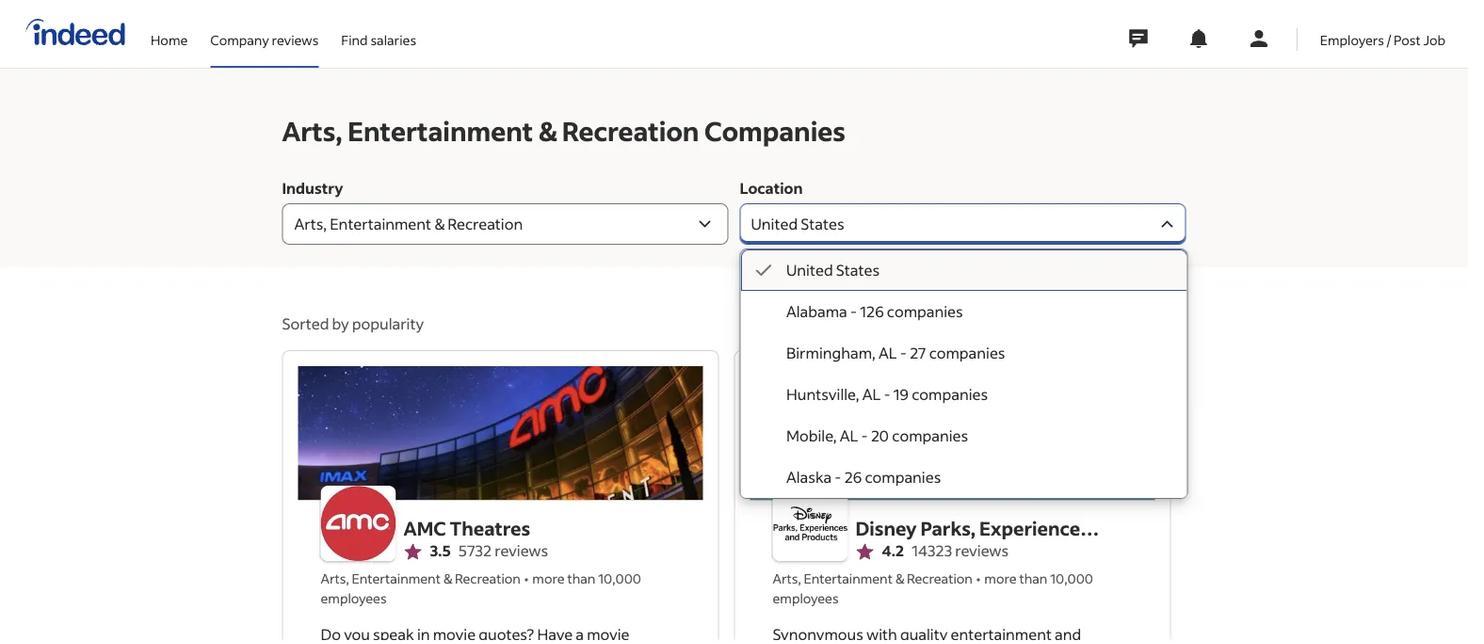 Task type: describe. For each thing, give the bounding box(es) containing it.
by
[[332, 314, 349, 333]]

states
[[836, 260, 879, 280]]

toggle menu image
[[1156, 213, 1179, 235]]

employees for disney parks, experiences and products
[[773, 590, 839, 607]]

reviews for disney
[[955, 541, 1009, 560]]

- for 20
[[861, 426, 868, 446]]

10,000 for disney parks, experiences and products
[[1050, 570, 1094, 587]]

disney
[[856, 516, 917, 541]]

united states
[[786, 260, 879, 280]]

company
[[210, 31, 269, 48]]

messages unread count 0 image
[[1126, 20, 1151, 57]]

amc theatres image
[[321, 486, 396, 561]]

more for parks,
[[985, 570, 1017, 587]]

post
[[1394, 31, 1421, 48]]

employers
[[1320, 31, 1385, 48]]

reviews for amc
[[495, 541, 548, 560]]

14323 reviews link
[[912, 541, 1009, 561]]

19
[[893, 385, 909, 404]]

alabama - 126 companies
[[786, 302, 963, 321]]

sorted
[[282, 314, 329, 333]]

5732 reviews link
[[459, 541, 548, 561]]

- left the 126
[[850, 302, 857, 321]]

huntsville, al - 19 companies
[[786, 385, 988, 404]]

alabama
[[786, 302, 847, 321]]

- left '26'
[[834, 468, 841, 487]]

26
[[844, 468, 862, 487]]

companies for 19
[[912, 385, 988, 404]]

location list box
[[741, 250, 1187, 498]]

birmingham,
[[786, 343, 875, 363]]

amc theatres
[[404, 516, 530, 541]]

arts, entertainment & recreation for disney parks, experiences and products
[[773, 570, 973, 587]]

employees for amc theatres
[[321, 590, 387, 607]]

products
[[894, 544, 975, 569]]

al for birmingham,
[[878, 343, 897, 363]]

mobile, al - 20 companies
[[786, 426, 968, 446]]

27
[[910, 343, 926, 363]]

experiences
[[980, 516, 1090, 541]]

alaska - 26 companies
[[786, 468, 941, 487]]

arts, up the industry
[[282, 114, 342, 147]]

sorted by popularity
[[282, 314, 424, 333]]

- for 27
[[900, 343, 907, 363]]

/
[[1387, 31, 1392, 48]]

disney parks, experiences and products image
[[773, 486, 848, 561]]

companies for 27
[[929, 343, 1005, 363]]

find
[[341, 31, 368, 48]]

than for amc theatres
[[567, 570, 596, 587]]

arts, inside arts, entertainment & recreation popup button
[[294, 214, 327, 234]]

company reviews link
[[210, 0, 319, 64]]

alaska
[[786, 468, 831, 487]]

birmingham, al - 27 companies
[[786, 343, 1005, 363]]



Task type: vqa. For each thing, say whether or not it's contained in the screenshot.
Save this job image
no



Task type: locate. For each thing, give the bounding box(es) containing it.
14323
[[912, 541, 952, 560]]

reviews down 'theatres'
[[495, 541, 548, 560]]

companies right 27
[[929, 343, 1005, 363]]

0 vertical spatial al
[[878, 343, 897, 363]]

account image
[[1248, 27, 1270, 50]]

companies up 27
[[887, 302, 963, 321]]

arts, down disney parks, experiences and products image
[[773, 570, 801, 587]]

employees down disney parks, experiences and products image
[[773, 590, 839, 607]]

- for 19
[[884, 385, 890, 404]]

arts, entertainment & recreation companies
[[282, 114, 846, 147]]

0 horizontal spatial •
[[525, 570, 529, 587]]

1 horizontal spatial more than 10,000 employees
[[773, 570, 1094, 607]]

- left 27
[[900, 343, 907, 363]]

more than 10,000 employees for theatres
[[321, 570, 641, 607]]

al left 19
[[862, 385, 881, 404]]

Location text field
[[740, 203, 1156, 245]]

al
[[878, 343, 897, 363], [862, 385, 881, 404], [839, 426, 858, 446]]

-
[[850, 302, 857, 321], [900, 343, 907, 363], [884, 385, 890, 404], [861, 426, 868, 446], [834, 468, 841, 487]]

4.2 14323 reviews
[[882, 541, 1009, 560]]

united
[[786, 260, 833, 280]]

10,000
[[598, 570, 641, 587], [1050, 570, 1094, 587]]

recreation inside popup button
[[448, 214, 523, 234]]

0 horizontal spatial reviews
[[272, 31, 319, 48]]

company reviews
[[210, 31, 319, 48]]

arts, down the industry
[[294, 214, 327, 234]]

3.5
[[430, 541, 451, 560]]

notifications unread count 0 image
[[1188, 27, 1210, 50]]

al left '20'
[[839, 426, 858, 446]]

employees
[[321, 590, 387, 607], [773, 590, 839, 607]]

and
[[856, 544, 890, 569]]

• down '5732 reviews' link
[[525, 570, 529, 587]]

more than 10,000 employees for parks,
[[773, 570, 1094, 607]]

126
[[860, 302, 884, 321]]

4.2
[[882, 541, 905, 560]]

than for disney parks, experiences and products
[[1020, 570, 1048, 587]]

1 horizontal spatial more
[[985, 570, 1017, 587]]

arts, entertainment & recreation for amc theatres
[[321, 570, 521, 587]]

popularity
[[352, 314, 424, 333]]

reviews right company
[[272, 31, 319, 48]]

companies
[[887, 302, 963, 321], [929, 343, 1005, 363], [912, 385, 988, 404], [892, 426, 968, 446], [865, 468, 941, 487]]

entertainment inside popup button
[[330, 214, 431, 234]]

find salaries link
[[341, 0, 416, 64]]

• for theatres
[[525, 570, 529, 587]]

home link
[[151, 0, 188, 64]]

arts, entertainment & recreation button
[[282, 203, 729, 245]]

more down disney parks, experiences and products link on the bottom right of page
[[985, 570, 1017, 587]]

companies for 20
[[892, 426, 968, 446]]

than
[[567, 570, 596, 587], [1020, 570, 1048, 587]]

al for mobile,
[[839, 426, 858, 446]]

2 than from the left
[[1020, 570, 1048, 587]]

0 horizontal spatial 10,000
[[598, 570, 641, 587]]

0 horizontal spatial employees
[[321, 590, 387, 607]]

1 horizontal spatial than
[[1020, 570, 1048, 587]]

10,000 for amc theatres
[[598, 570, 641, 587]]

1 more than 10,000 employees from the left
[[321, 570, 641, 607]]

location
[[740, 178, 803, 198]]

2 more from the left
[[985, 570, 1017, 587]]

1 horizontal spatial •
[[977, 570, 981, 587]]

find salaries
[[341, 31, 416, 48]]

parks,
[[921, 516, 976, 541]]

reviews
[[272, 31, 319, 48], [495, 541, 548, 560], [955, 541, 1009, 560]]

• down the 14323 reviews link
[[977, 570, 981, 587]]

more down '5732 reviews' link
[[533, 570, 565, 587]]

recreation
[[562, 114, 699, 147], [448, 214, 523, 234], [455, 570, 521, 587], [907, 570, 973, 587]]

reviews down parks,
[[955, 541, 1009, 560]]

amc
[[404, 516, 446, 541]]

job
[[1424, 31, 1446, 48]]

2 10,000 from the left
[[1050, 570, 1094, 587]]

0 horizontal spatial more than 10,000 employees
[[321, 570, 641, 607]]

0 horizontal spatial more
[[533, 570, 565, 587]]

more than 10,000 employees down 5732
[[321, 570, 641, 607]]

arts,
[[282, 114, 342, 147], [294, 214, 327, 234], [321, 570, 349, 587], [773, 570, 801, 587]]

united states option
[[741, 250, 1187, 291]]

more for theatres
[[533, 570, 565, 587]]

1 horizontal spatial employees
[[773, 590, 839, 607]]

companies right 19
[[912, 385, 988, 404]]

1 than from the left
[[567, 570, 596, 587]]

2 more than 10,000 employees from the left
[[773, 570, 1094, 607]]

3.5 5732 reviews
[[430, 541, 548, 560]]

- left 19
[[884, 385, 890, 404]]

&
[[539, 114, 557, 147], [435, 214, 445, 234], [443, 570, 452, 587], [895, 570, 904, 587]]

1 more from the left
[[533, 570, 565, 587]]

1 10,000 from the left
[[598, 570, 641, 587]]

amc theatres link
[[404, 514, 548, 543]]

employees down amc theatres image
[[321, 590, 387, 607]]

al left 27
[[878, 343, 897, 363]]

companies right '20'
[[892, 426, 968, 446]]

• for parks,
[[977, 570, 981, 587]]

disney parks, experiences and products link
[[856, 514, 1108, 569]]

1 horizontal spatial 10,000
[[1050, 570, 1094, 587]]

& inside popup button
[[435, 214, 445, 234]]

•
[[525, 570, 529, 587], [977, 570, 981, 587]]

employers / post job link
[[1320, 0, 1446, 64]]

2 vertical spatial al
[[839, 426, 858, 446]]

salaries
[[371, 31, 416, 48]]

2 • from the left
[[977, 570, 981, 587]]

1 horizontal spatial reviews
[[495, 541, 548, 560]]

arts, down amc theatres image
[[321, 570, 349, 587]]

1 • from the left
[[525, 570, 529, 587]]

disney parks, experiences and products
[[856, 516, 1090, 569]]

home
[[151, 31, 188, 48]]

1 vertical spatial al
[[862, 385, 881, 404]]

5732
[[459, 541, 492, 560]]

theatres
[[450, 516, 530, 541]]

al for huntsville,
[[862, 385, 881, 404]]

companies down '20'
[[865, 468, 941, 487]]

more than 10,000 employees
[[321, 570, 641, 607], [773, 570, 1094, 607]]

entertainment
[[348, 114, 533, 147], [330, 214, 431, 234], [352, 570, 441, 587], [804, 570, 893, 587]]

industry
[[282, 178, 343, 198]]

employers / post job
[[1320, 31, 1446, 48]]

- left '20'
[[861, 426, 868, 446]]

arts, entertainment & recreation
[[294, 214, 523, 234], [321, 570, 521, 587], [773, 570, 973, 587]]

20
[[871, 426, 889, 446]]

0 horizontal spatial than
[[567, 570, 596, 587]]

arts, entertainment & recreation inside popup button
[[294, 214, 523, 234]]

2 horizontal spatial reviews
[[955, 541, 1009, 560]]

more than 10,000 employees down 'products'
[[773, 570, 1094, 607]]

more
[[533, 570, 565, 587], [985, 570, 1017, 587]]

mobile,
[[786, 426, 836, 446]]

huntsville,
[[786, 385, 859, 404]]

companies
[[704, 114, 846, 147]]

1 employees from the left
[[321, 590, 387, 607]]

2 employees from the left
[[773, 590, 839, 607]]



